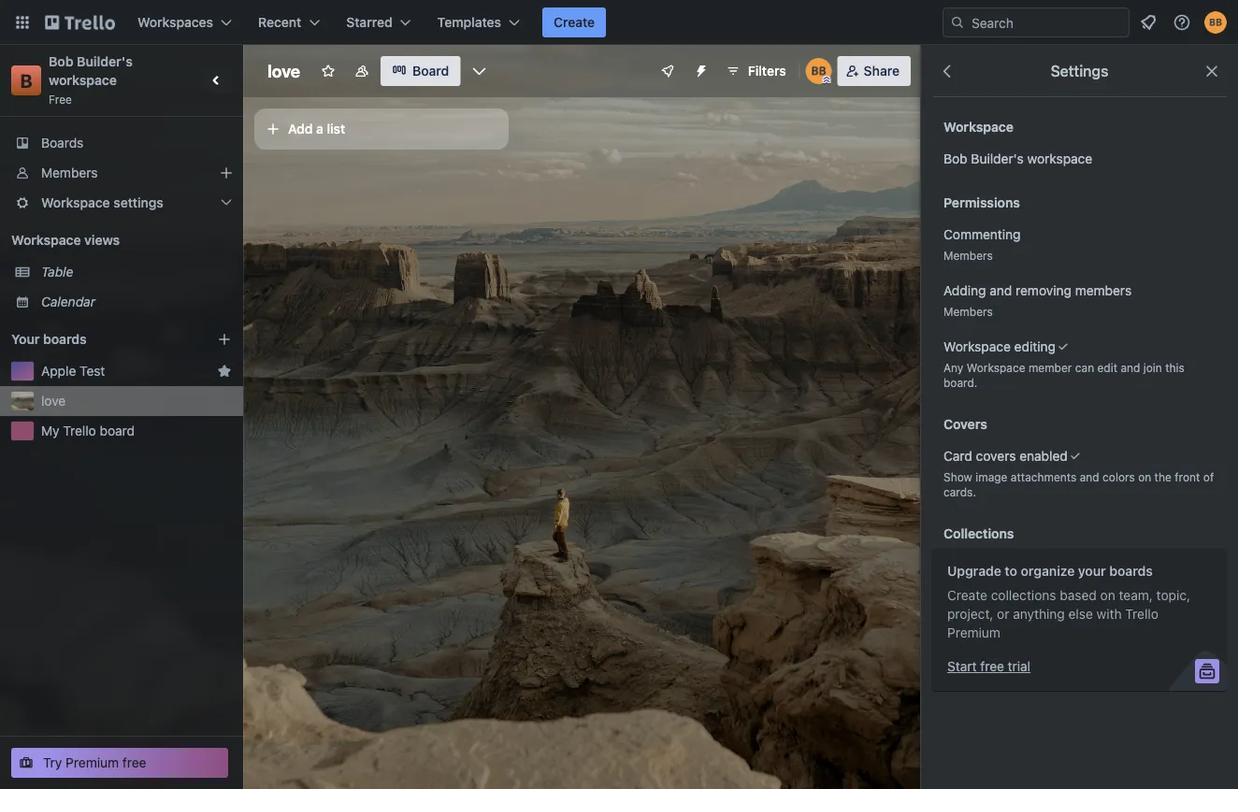 Task type: describe. For each thing, give the bounding box(es) containing it.
recent button
[[247, 7, 332, 37]]

removing
[[1016, 283, 1072, 299]]

your boards
[[11, 332, 87, 347]]

Board name text field
[[258, 56, 310, 86]]

workspaces button
[[126, 7, 243, 37]]

workspace for workspace views
[[11, 233, 81, 248]]

builder's for bob builder's workspace
[[972, 151, 1025, 167]]

workspaces
[[138, 15, 213, 30]]

start free trial button
[[948, 658, 1031, 677]]

workspace navigation collapse icon image
[[204, 67, 230, 94]]

boards link
[[0, 128, 243, 158]]

share button
[[838, 56, 911, 86]]

workspace for bob builder's workspace
[[1028, 151, 1093, 167]]

0 vertical spatial members
[[41, 165, 98, 181]]

try premium free button
[[11, 749, 228, 779]]

trello inside upgrade to organize your boards create collections based on team, topic, project, or anything else with trello premium
[[1126, 607, 1159, 622]]

workspace editing
[[944, 339, 1056, 355]]

calendar link
[[41, 293, 232, 312]]

create button
[[543, 7, 607, 37]]

adding
[[944, 283, 987, 299]]

views
[[84, 233, 120, 248]]

permissions
[[944, 195, 1021, 211]]

1 vertical spatial bob builder's workspace link
[[933, 142, 1228, 176]]

your boards with 3 items element
[[11, 328, 189, 351]]

collections
[[944, 526, 1015, 542]]

b
[[20, 69, 32, 91]]

and inside any workspace member can edit and join this board.
[[1121, 361, 1141, 374]]

image
[[976, 471, 1008, 484]]

members
[[1076, 283, 1132, 299]]

edit
[[1098, 361, 1118, 374]]

love link
[[41, 392, 232, 411]]

bob builder's workspace free
[[49, 54, 136, 106]]

builder's for bob builder's workspace free
[[77, 54, 133, 69]]

show image attachments and colors on the front of cards.
[[944, 471, 1215, 499]]

my
[[41, 423, 59, 439]]

filters button
[[720, 56, 792, 86]]

calendar
[[41, 294, 95, 310]]

on inside upgrade to organize your boards create collections based on team, topic, project, or anything else with trello premium
[[1101, 588, 1116, 604]]

table link
[[41, 263, 232, 282]]

templates
[[438, 15, 502, 30]]

primary element
[[0, 0, 1239, 45]]

settings
[[1051, 62, 1109, 80]]

based
[[1061, 588, 1097, 604]]

commenting
[[944, 227, 1021, 242]]

workspace visible image
[[355, 64, 370, 79]]

test
[[80, 364, 105, 379]]

any
[[944, 361, 964, 374]]

board link
[[381, 56, 461, 86]]

to
[[1005, 564, 1018, 579]]

starred button
[[335, 7, 423, 37]]

team,
[[1120, 588, 1154, 604]]

adding and removing members members
[[944, 283, 1132, 318]]

and inside show image attachments and colors on the front of cards.
[[1081, 471, 1100, 484]]

0 notifications image
[[1138, 11, 1160, 34]]

can
[[1076, 361, 1095, 374]]

my trello board link
[[41, 422, 232, 441]]

workspace for workspace
[[944, 119, 1014, 135]]

upgrade
[[948, 564, 1002, 579]]

start
[[948, 659, 977, 675]]

premium inside try premium free button
[[66, 756, 119, 771]]

upgrade to organize your boards create collections based on team, topic, project, or anything else with trello premium
[[948, 564, 1191, 641]]

on inside show image attachments and colors on the front of cards.
[[1139, 471, 1152, 484]]

anything
[[1014, 607, 1066, 622]]

show
[[944, 471, 973, 484]]

table
[[41, 264, 73, 280]]

love inside board name text box
[[268, 61, 300, 81]]

trello inside my trello board link
[[63, 423, 96, 439]]

0 horizontal spatial bob builder's workspace link
[[49, 54, 136, 88]]

settings
[[114, 195, 164, 211]]

add a list
[[288, 121, 345, 137]]

card
[[944, 449, 973, 464]]

b link
[[11, 66, 41, 95]]

cards.
[[944, 486, 977, 499]]

topic,
[[1157, 588, 1191, 604]]

commenting members
[[944, 227, 1021, 262]]

trial
[[1008, 659, 1031, 675]]

search image
[[951, 15, 966, 30]]

or
[[998, 607, 1010, 622]]

organize
[[1021, 564, 1075, 579]]

board.
[[944, 376, 978, 389]]

a
[[316, 121, 324, 137]]

my trello board
[[41, 423, 135, 439]]

collections
[[992, 588, 1057, 604]]

attachments
[[1011, 471, 1077, 484]]



Task type: locate. For each thing, give the bounding box(es) containing it.
starred
[[347, 15, 393, 30]]

bob for bob builder's workspace
[[944, 151, 968, 167]]

back to home image
[[45, 7, 115, 37]]

1 vertical spatial members
[[944, 249, 994, 262]]

0 vertical spatial bob builder's workspace link
[[49, 54, 136, 88]]

apple test
[[41, 364, 105, 379]]

2 horizontal spatial and
[[1121, 361, 1141, 374]]

workspace views
[[11, 233, 120, 248]]

0 horizontal spatial on
[[1101, 588, 1116, 604]]

premium down project,
[[948, 626, 1001, 641]]

bob for bob builder's workspace free
[[49, 54, 73, 69]]

premium inside upgrade to organize your boards create collections based on team, topic, project, or anything else with trello premium
[[948, 626, 1001, 641]]

trello
[[63, 423, 96, 439], [1126, 607, 1159, 622]]

customize views image
[[470, 62, 489, 80]]

on left the at bottom right
[[1139, 471, 1152, 484]]

1 horizontal spatial on
[[1139, 471, 1152, 484]]

1 horizontal spatial bob builder's workspace link
[[933, 142, 1228, 176]]

workspace up free
[[49, 73, 117, 88]]

and inside adding and removing members members
[[990, 283, 1013, 299]]

0 horizontal spatial workspace
[[49, 73, 117, 88]]

1 horizontal spatial create
[[948, 588, 988, 604]]

apple
[[41, 364, 76, 379]]

0 horizontal spatial and
[[990, 283, 1013, 299]]

members inside adding and removing members members
[[944, 305, 994, 318]]

with
[[1097, 607, 1123, 622]]

else
[[1069, 607, 1094, 622]]

1 vertical spatial bob builder (bobbuilder40) image
[[806, 58, 833, 84]]

0 vertical spatial bob
[[49, 54, 73, 69]]

members down boards
[[41, 165, 98, 181]]

1 horizontal spatial premium
[[948, 626, 1001, 641]]

1 horizontal spatial bob builder (bobbuilder40) image
[[1205, 11, 1228, 34]]

2 vertical spatial members
[[944, 305, 994, 318]]

0 horizontal spatial free
[[123, 756, 146, 771]]

1 horizontal spatial builder's
[[972, 151, 1025, 167]]

0 horizontal spatial builder's
[[77, 54, 133, 69]]

workspace up bob builder's workspace
[[944, 119, 1014, 135]]

create inside button
[[554, 15, 595, 30]]

member
[[1029, 361, 1073, 374]]

boards up team,
[[1110, 564, 1154, 579]]

0 vertical spatial create
[[554, 15, 595, 30]]

1 vertical spatial and
[[1121, 361, 1141, 374]]

0 horizontal spatial bob
[[49, 54, 73, 69]]

bob builder's workspace link up free
[[49, 54, 136, 88]]

share
[[864, 63, 900, 79]]

workspace down workspace editing
[[967, 361, 1026, 374]]

recent
[[258, 15, 302, 30]]

boards
[[43, 332, 87, 347], [1110, 564, 1154, 579]]

any workspace member can edit and join this board.
[[944, 361, 1185, 389]]

templates button
[[426, 7, 532, 37]]

your
[[11, 332, 40, 347]]

bob builder (bobbuilder40) image
[[1205, 11, 1228, 34], [806, 58, 833, 84]]

1 vertical spatial on
[[1101, 588, 1116, 604]]

front
[[1176, 471, 1201, 484]]

0 vertical spatial boards
[[43, 332, 87, 347]]

workspace inside bob builder's workspace free
[[49, 73, 117, 88]]

builder's inside bob builder's workspace free
[[77, 54, 133, 69]]

1 vertical spatial boards
[[1110, 564, 1154, 579]]

1 vertical spatial builder's
[[972, 151, 1025, 167]]

0 horizontal spatial premium
[[66, 756, 119, 771]]

the
[[1155, 471, 1172, 484]]

star or unstar board image
[[321, 64, 336, 79]]

0 vertical spatial on
[[1139, 471, 1152, 484]]

free
[[49, 93, 72, 106]]

members link
[[0, 158, 243, 188]]

bob builder's workspace
[[944, 151, 1093, 167]]

board
[[100, 423, 135, 439]]

0 vertical spatial free
[[981, 659, 1005, 675]]

1 horizontal spatial bob
[[944, 151, 968, 167]]

free left trial
[[981, 659, 1005, 675]]

1 vertical spatial workspace
[[1028, 151, 1093, 167]]

and
[[990, 283, 1013, 299], [1121, 361, 1141, 374], [1081, 471, 1100, 484]]

workspace for bob builder's workspace free
[[49, 73, 117, 88]]

love up 'my'
[[41, 393, 66, 409]]

workspace up "any"
[[944, 339, 1011, 355]]

bob builder's workspace link
[[49, 54, 136, 88], [933, 142, 1228, 176]]

members inside commenting members
[[944, 249, 994, 262]]

list
[[327, 121, 345, 137]]

power ups image
[[660, 64, 675, 79]]

covers
[[977, 449, 1017, 464]]

of
[[1204, 471, 1215, 484]]

free
[[981, 659, 1005, 675], [123, 756, 146, 771]]

members down the adding
[[944, 305, 994, 318]]

0 horizontal spatial boards
[[43, 332, 87, 347]]

workspace inside dropdown button
[[41, 195, 110, 211]]

premium right try
[[66, 756, 119, 771]]

workspace up workspace views
[[41, 195, 110, 211]]

builder's down back to home image
[[77, 54, 133, 69]]

bob
[[49, 54, 73, 69], [944, 151, 968, 167]]

0 vertical spatial bob builder (bobbuilder40) image
[[1205, 11, 1228, 34]]

1 horizontal spatial free
[[981, 659, 1005, 675]]

filters
[[748, 63, 787, 79]]

workspace inside any workspace member can edit and join this board.
[[967, 361, 1026, 374]]

1 vertical spatial bob
[[944, 151, 968, 167]]

0 horizontal spatial trello
[[63, 423, 96, 439]]

card covers enabled
[[944, 449, 1068, 464]]

bob builder (bobbuilder40) image inside primary element
[[1205, 11, 1228, 34]]

bob up free
[[49, 54, 73, 69]]

workspace settings
[[41, 195, 164, 211]]

Search field
[[966, 8, 1129, 36]]

enabled
[[1020, 449, 1068, 464]]

try premium free
[[43, 756, 146, 771]]

0 vertical spatial workspace
[[49, 73, 117, 88]]

boards up apple
[[43, 332, 87, 347]]

0 vertical spatial trello
[[63, 423, 96, 439]]

builder's up permissions
[[972, 151, 1025, 167]]

try
[[43, 756, 62, 771]]

apple test link
[[41, 362, 210, 381]]

join
[[1144, 361, 1163, 374]]

love
[[268, 61, 300, 81], [41, 393, 66, 409]]

love left star or unstar board image
[[268, 61, 300, 81]]

boards inside your boards with 3 items element
[[43, 332, 87, 347]]

workspace down settings
[[1028, 151, 1093, 167]]

workspace for workspace settings
[[41, 195, 110, 211]]

add board image
[[217, 332, 232, 347]]

open information menu image
[[1173, 13, 1192, 32]]

your
[[1079, 564, 1107, 579]]

bob builder (bobbuilder40) image right open information menu image
[[1205, 11, 1228, 34]]

0 vertical spatial premium
[[948, 626, 1001, 641]]

editing
[[1015, 339, 1056, 355]]

1 horizontal spatial and
[[1081, 471, 1100, 484]]

add
[[288, 121, 313, 137]]

automation image
[[687, 56, 713, 82]]

0 horizontal spatial create
[[554, 15, 595, 30]]

workspace up table
[[11, 233, 81, 248]]

1 vertical spatial free
[[123, 756, 146, 771]]

on up the with
[[1101, 588, 1116, 604]]

create inside upgrade to organize your boards create collections based on team, topic, project, or anything else with trello premium
[[948, 588, 988, 604]]

create
[[554, 15, 595, 30], [948, 588, 988, 604]]

1 vertical spatial trello
[[1126, 607, 1159, 622]]

start free trial
[[948, 659, 1031, 675]]

trello down team,
[[1126, 607, 1159, 622]]

starred icon image
[[217, 364, 232, 379]]

workspace settings button
[[0, 188, 243, 218]]

covers
[[944, 417, 988, 432]]

premium
[[948, 626, 1001, 641], [66, 756, 119, 771]]

boards
[[41, 135, 84, 151]]

2 vertical spatial and
[[1081, 471, 1100, 484]]

0 vertical spatial love
[[268, 61, 300, 81]]

0 horizontal spatial bob builder (bobbuilder40) image
[[806, 58, 833, 84]]

project,
[[948, 607, 994, 622]]

1 vertical spatial premium
[[66, 756, 119, 771]]

0 horizontal spatial love
[[41, 393, 66, 409]]

and right the adding
[[990, 283, 1013, 299]]

1 horizontal spatial workspace
[[1028, 151, 1093, 167]]

1 horizontal spatial trello
[[1126, 607, 1159, 622]]

0 vertical spatial builder's
[[77, 54, 133, 69]]

members down commenting
[[944, 249, 994, 262]]

0 vertical spatial and
[[990, 283, 1013, 299]]

workspace for workspace editing
[[944, 339, 1011, 355]]

members
[[41, 165, 98, 181], [944, 249, 994, 262], [944, 305, 994, 318]]

and left join
[[1121, 361, 1141, 374]]

bob builder (bobbuilder40) image right filters
[[806, 58, 833, 84]]

bob builder's workspace link down settings
[[933, 142, 1228, 176]]

free right try
[[123, 756, 146, 771]]

colors
[[1103, 471, 1136, 484]]

1 vertical spatial love
[[41, 393, 66, 409]]

board
[[413, 63, 449, 79]]

1 vertical spatial create
[[948, 588, 988, 604]]

this member is an admin of this board. image
[[823, 76, 832, 84]]

1 horizontal spatial boards
[[1110, 564, 1154, 579]]

boards inside upgrade to organize your boards create collections based on team, topic, project, or anything else with trello premium
[[1110, 564, 1154, 579]]

trello right 'my'
[[63, 423, 96, 439]]

and left the colors
[[1081, 471, 1100, 484]]

1 horizontal spatial love
[[268, 61, 300, 81]]

add a list button
[[255, 109, 509, 150]]

bob inside bob builder's workspace free
[[49, 54, 73, 69]]

workspace
[[944, 119, 1014, 135], [41, 195, 110, 211], [11, 233, 81, 248], [944, 339, 1011, 355], [967, 361, 1026, 374]]

builder's
[[77, 54, 133, 69], [972, 151, 1025, 167]]

bob up permissions
[[944, 151, 968, 167]]

this
[[1166, 361, 1185, 374]]



Task type: vqa. For each thing, say whether or not it's contained in the screenshot.
"Premium" within try premium free button
yes



